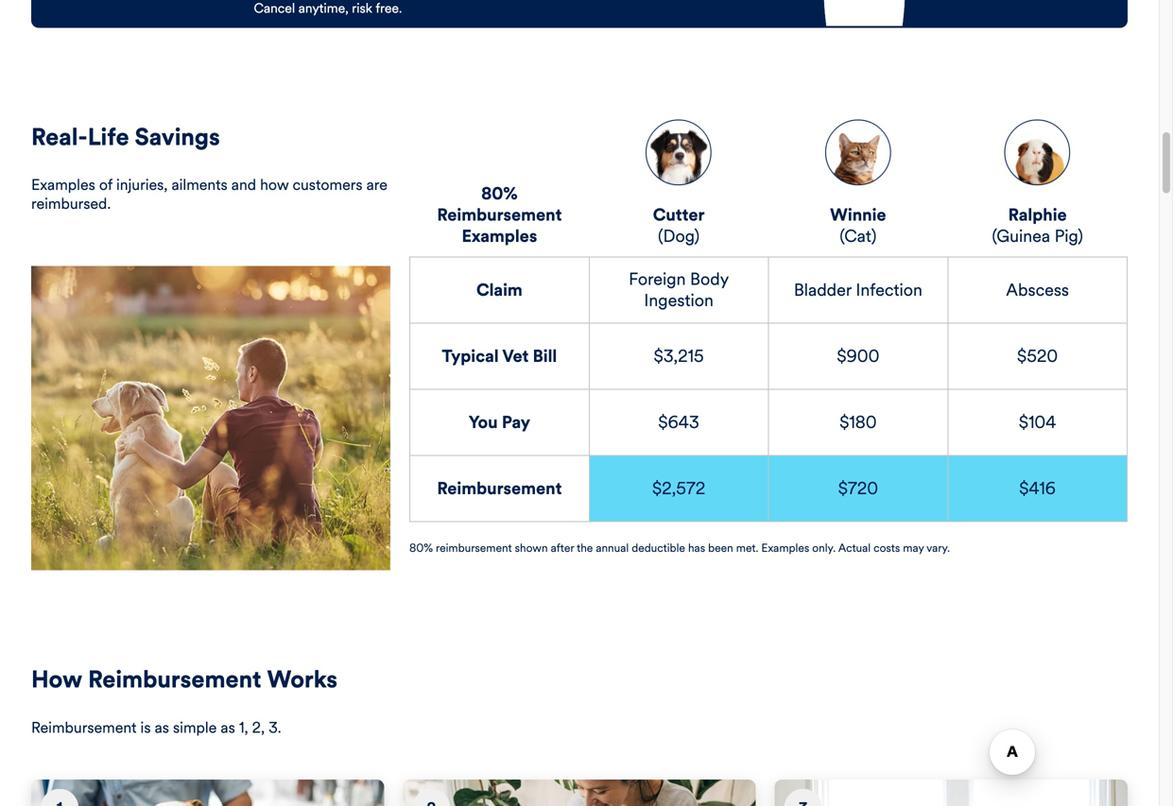 Task type: describe. For each thing, give the bounding box(es) containing it.
$104
[[1020, 412, 1057, 433]]

80% reimbursement shown after the annual deductible has been met.             examples only. actual costs may vary.
[[410, 542, 951, 556]]

you pay
[[469, 412, 531, 433]]

abscess
[[1007, 280, 1070, 301]]

you
[[469, 412, 498, 433]]

infection
[[856, 280, 923, 301]]

risk
[[352, 0, 373, 17]]

deductible
[[632, 542, 686, 556]]

bill
[[533, 346, 557, 367]]

foreign body ingestion
[[629, 269, 729, 311]]

life
[[88, 122, 129, 152]]

cutter (dog)
[[653, 205, 705, 247]]

reimbursement is as simple as 1, 2, 3.
[[31, 719, 281, 738]]

80% for 80% reimbursement examples
[[482, 184, 518, 204]]

how
[[31, 666, 82, 695]]

winnie
[[831, 205, 887, 226]]

cancel
[[254, 0, 295, 17]]

(cat)
[[840, 226, 877, 247]]

the
[[577, 542, 593, 556]]

of
[[99, 176, 112, 194]]

winnie (cat)
[[831, 205, 887, 247]]

claim
[[477, 280, 523, 301]]

costs
[[874, 542, 901, 556]]

$180
[[840, 412, 877, 433]]

3.
[[269, 719, 281, 738]]

(dog)
[[659, 226, 700, 247]]

1,
[[239, 719, 248, 738]]

simple
[[173, 719, 217, 738]]

pig)
[[1055, 226, 1084, 247]]

actual
[[839, 542, 871, 556]]

reimbursement
[[436, 542, 512, 556]]

real-life savings
[[31, 122, 220, 152]]

free.
[[376, 0, 402, 17]]

(guinea
[[993, 226, 1051, 247]]

has
[[689, 542, 706, 556]]

reimbursed.
[[31, 194, 111, 213]]

ailments
[[172, 176, 228, 194]]

2,
[[252, 719, 265, 738]]



Task type: vqa. For each thing, say whether or not it's contained in the screenshot.
is
yes



Task type: locate. For each thing, give the bounding box(es) containing it.
how reimbursement works
[[31, 666, 338, 695]]

80% for 80% reimbursement shown after the annual deductible has been met.             examples only. actual costs may vary.
[[410, 542, 433, 556]]

0 horizontal spatial 80%
[[410, 542, 433, 556]]

1 horizontal spatial examples
[[462, 226, 538, 247]]

body
[[691, 269, 729, 290]]

$416
[[1020, 478, 1057, 499]]

0 vertical spatial examples
[[31, 176, 95, 194]]

reimbursement up the reimbursement is as simple as 1, 2, 3.
[[88, 666, 262, 695]]

1 vertical spatial examples
[[462, 226, 538, 247]]

reimbursement down how
[[31, 719, 137, 738]]

cancel anytime, risk free.
[[254, 0, 402, 17]]

customers
[[293, 176, 363, 194]]

$2,572
[[653, 478, 706, 499]]

0 vertical spatial 80%
[[482, 184, 518, 204]]

ralphie
[[1009, 205, 1068, 226]]

80% reimbursement examples
[[437, 184, 562, 247]]

examples
[[31, 176, 95, 194], [462, 226, 538, 247], [762, 542, 810, 556]]

80%
[[482, 184, 518, 204], [410, 542, 433, 556]]

80% inside 80% reimbursement examples
[[482, 184, 518, 204]]

how
[[260, 176, 289, 194]]

met.
[[737, 542, 759, 556]]

as right is
[[155, 719, 169, 738]]

typical
[[442, 346, 499, 367]]

$3,215
[[654, 346, 704, 367]]

reimbursement up reimbursement
[[437, 478, 562, 499]]

annual
[[596, 542, 629, 556]]

examples up claim
[[462, 226, 538, 247]]

reimbursement up claim
[[437, 205, 562, 226]]

1 as from the left
[[155, 719, 169, 738]]

$720
[[839, 478, 879, 499]]

as
[[155, 719, 169, 738], [221, 719, 235, 738]]

2 as from the left
[[221, 719, 235, 738]]

1 vertical spatial 80%
[[410, 542, 433, 556]]

examples left of
[[31, 176, 95, 194]]

$520
[[1018, 346, 1059, 367]]

2 vertical spatial examples
[[762, 542, 810, 556]]

pay
[[502, 412, 531, 433]]

is
[[141, 719, 151, 738]]

are
[[367, 176, 388, 194]]

shown
[[515, 542, 548, 556]]

injuries,
[[116, 176, 168, 194]]

ingestion
[[645, 290, 714, 311]]

works
[[267, 666, 338, 695]]

been
[[709, 542, 734, 556]]

only.
[[813, 542, 836, 556]]

examples right met. on the bottom of the page
[[762, 542, 810, 556]]

examples inside examples of injuries, ailments and how customers are reimbursed.
[[31, 176, 95, 194]]

and
[[232, 176, 256, 194]]

ralphie (guinea pig)
[[993, 205, 1084, 247]]

1 horizontal spatial as
[[221, 719, 235, 738]]

anytime,
[[299, 0, 349, 17]]

$900
[[838, 346, 880, 367]]

savings
[[135, 122, 220, 152]]

foreign
[[629, 269, 686, 290]]

vary.
[[927, 542, 951, 556]]

cutter
[[653, 205, 705, 226]]

typical vet bill
[[442, 346, 557, 367]]

as left 1,
[[221, 719, 235, 738]]

vet
[[503, 346, 529, 367]]

0 horizontal spatial examples
[[31, 176, 95, 194]]

after
[[551, 542, 575, 556]]

2 horizontal spatial examples
[[762, 542, 810, 556]]

0 horizontal spatial as
[[155, 719, 169, 738]]

real-
[[31, 122, 88, 152]]

$643
[[659, 412, 700, 433]]

examples inside 80% reimbursement examples
[[462, 226, 538, 247]]

bladder infection
[[794, 280, 923, 301]]

reimbursement
[[437, 205, 562, 226], [437, 478, 562, 499], [88, 666, 262, 695], [31, 719, 137, 738]]

may
[[904, 542, 925, 556]]

examples of injuries, ailments and how customers are reimbursed.
[[31, 176, 388, 213]]

bladder
[[794, 280, 852, 301]]

1 horizontal spatial 80%
[[482, 184, 518, 204]]



